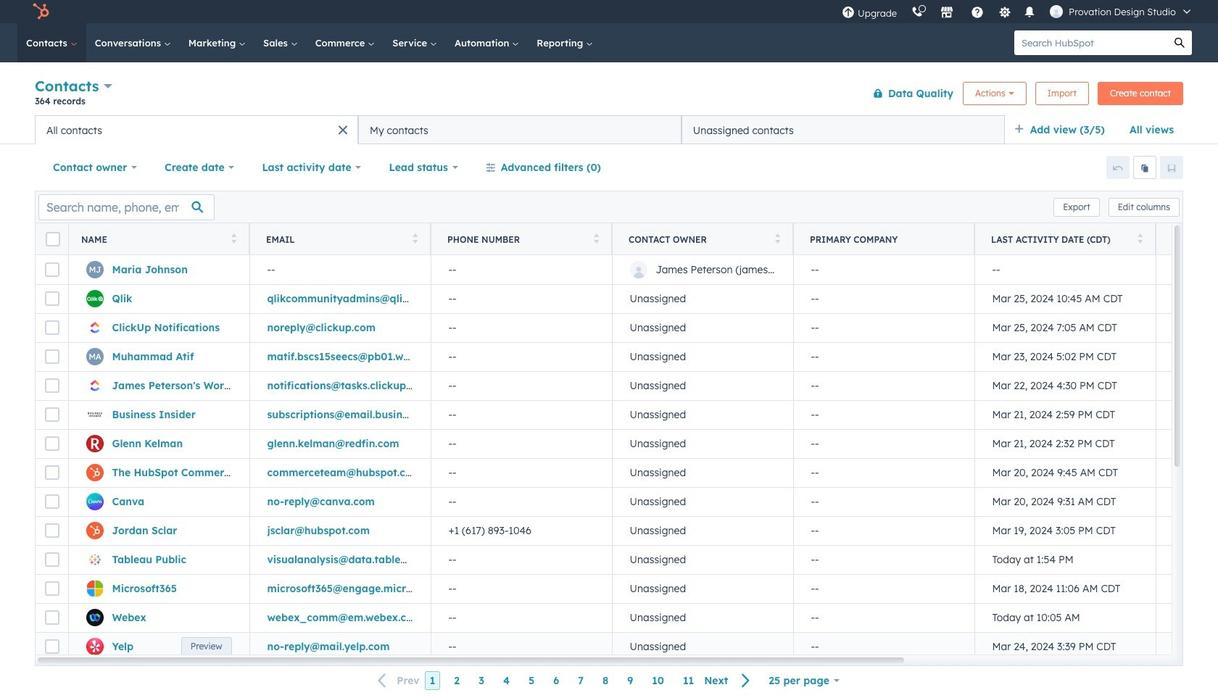 Task type: locate. For each thing, give the bounding box(es) containing it.
press to sort. image for 4th press to sort. element from the left
[[775, 233, 780, 243]]

1 press to sort. element from the left
[[231, 233, 236, 245]]

2 press to sort. image from the left
[[412, 233, 418, 243]]

5 press to sort. element from the left
[[1137, 233, 1143, 245]]

0 horizontal spatial press to sort. image
[[593, 233, 599, 243]]

1 horizontal spatial press to sort. image
[[775, 233, 780, 243]]

menu
[[835, 0, 1201, 23]]

1 press to sort. image from the left
[[231, 233, 236, 243]]

Search name, phone, email addresses, or company search field
[[38, 194, 215, 220]]

4 press to sort. element from the left
[[775, 233, 780, 245]]

1 horizontal spatial press to sort. image
[[412, 233, 418, 243]]

1 press to sort. image from the left
[[593, 233, 599, 243]]

press to sort. image
[[593, 233, 599, 243], [775, 233, 780, 243], [1137, 233, 1143, 243]]

2 press to sort. image from the left
[[775, 233, 780, 243]]

3 press to sort. image from the left
[[1137, 233, 1143, 243]]

Search HubSpot search field
[[1014, 30, 1167, 55]]

press to sort. image
[[231, 233, 236, 243], [412, 233, 418, 243]]

press to sort. image for 3rd press to sort. element from the right
[[593, 233, 599, 243]]

2 press to sort. element from the left
[[412, 233, 418, 245]]

0 horizontal spatial press to sort. image
[[231, 233, 236, 243]]

banner
[[35, 74, 1183, 115]]

2 horizontal spatial press to sort. image
[[1137, 233, 1143, 243]]

press to sort. element
[[231, 233, 236, 245], [412, 233, 418, 245], [593, 233, 599, 245], [775, 233, 780, 245], [1137, 233, 1143, 245]]

column header
[[793, 223, 975, 255]]



Task type: vqa. For each thing, say whether or not it's contained in the screenshot.
Search icon
no



Task type: describe. For each thing, give the bounding box(es) containing it.
marketplaces image
[[940, 7, 954, 20]]

james peterson image
[[1050, 5, 1063, 18]]

press to sort. image for first press to sort. element from the right
[[1137, 233, 1143, 243]]

pagination navigation
[[369, 671, 759, 691]]

3 press to sort. element from the left
[[593, 233, 599, 245]]



